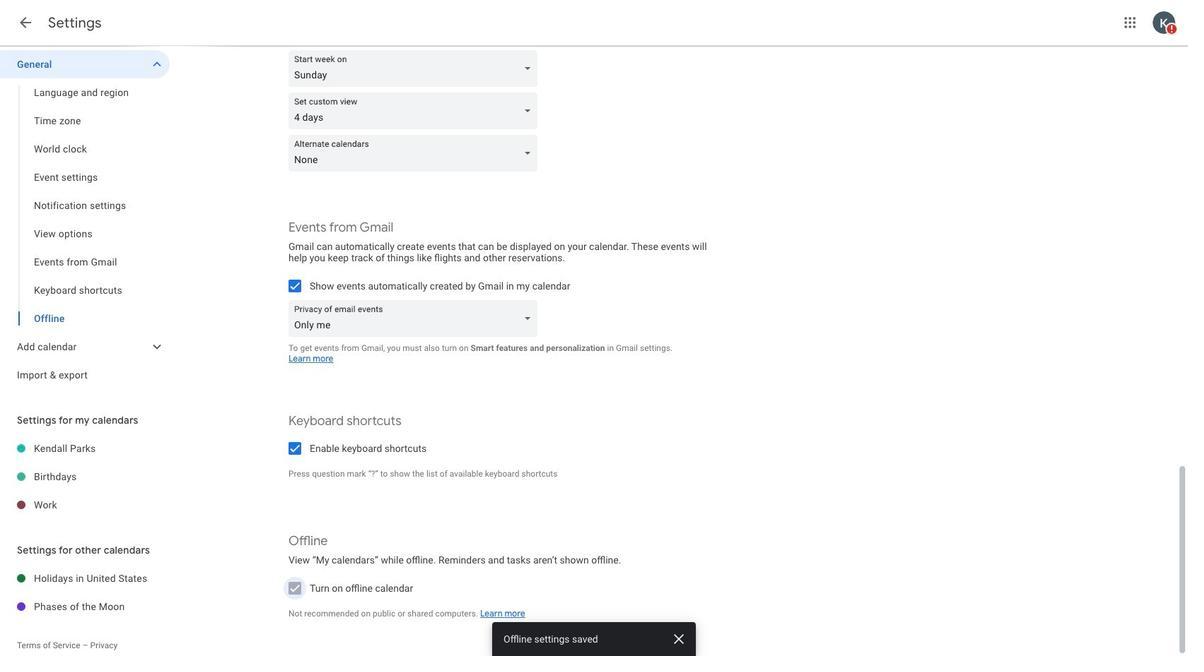Task type: locate. For each thing, give the bounding box(es) containing it.
0 vertical spatial tree
[[0, 50, 170, 390]]

2 vertical spatial tree
[[0, 565, 170, 622]]

1 vertical spatial tree
[[0, 435, 170, 520]]

1 tree from the top
[[0, 50, 170, 390]]

2 tree from the top
[[0, 435, 170, 520]]

group
[[0, 78, 170, 333]]

phases of the moon tree item
[[0, 593, 170, 622]]

tree
[[0, 50, 170, 390], [0, 435, 170, 520], [0, 565, 170, 622]]

None field
[[289, 50, 543, 87], [289, 93, 543, 129], [289, 135, 543, 172], [289, 301, 543, 337], [289, 50, 543, 87], [289, 93, 543, 129], [289, 135, 543, 172], [289, 301, 543, 337]]

heading
[[48, 14, 102, 32]]



Task type: describe. For each thing, give the bounding box(es) containing it.
work tree item
[[0, 491, 170, 520]]

general tree item
[[0, 50, 170, 78]]

holidays in united states tree item
[[0, 565, 170, 593]]

3 tree from the top
[[0, 565, 170, 622]]

go back image
[[17, 14, 34, 31]]

birthdays tree item
[[0, 463, 170, 491]]

kendall parks tree item
[[0, 435, 170, 463]]



Task type: vqa. For each thing, say whether or not it's contained in the screenshot.
go back icon
yes



